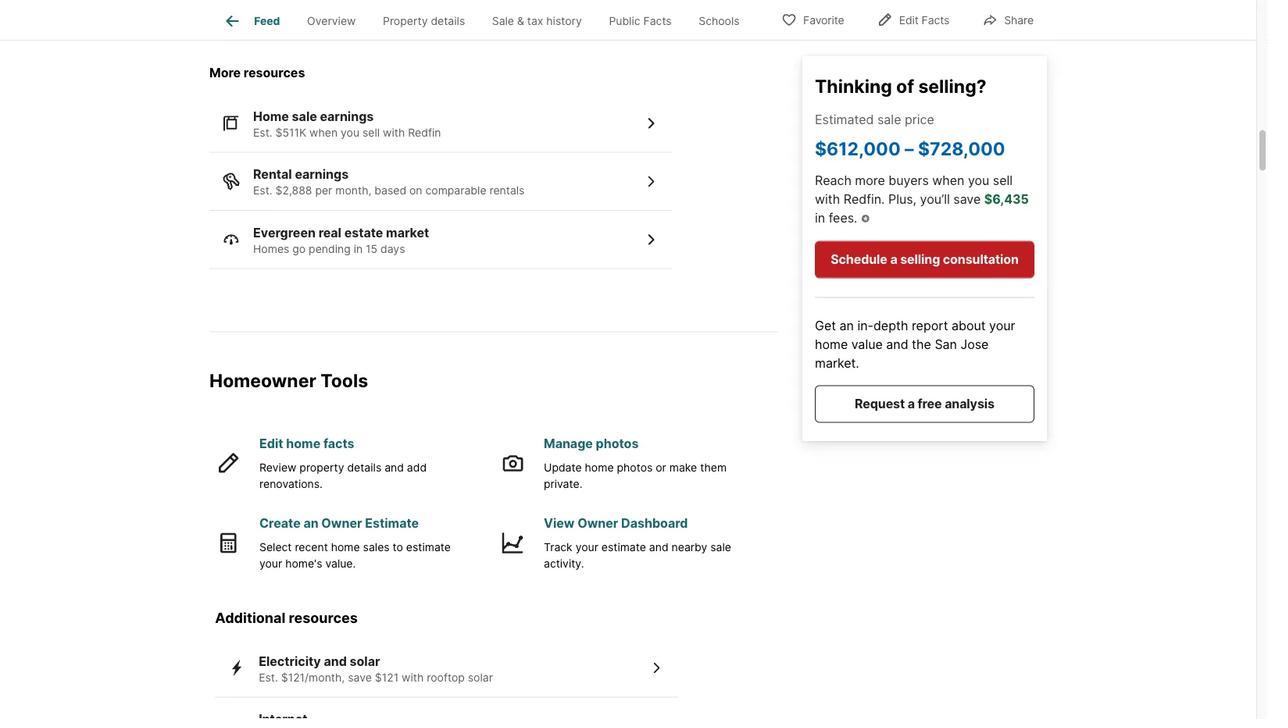 Task type: vqa. For each thing, say whether or not it's contained in the screenshot.
Mortgage Research Center image
no



Task type: locate. For each thing, give the bounding box(es) containing it.
and down dashboard
[[649, 541, 669, 555]]

1 vertical spatial sell
[[993, 173, 1013, 188]]

rental earnings est. $2,888 per month, based on comparable rentals
[[253, 167, 525, 198]]

and left add
[[385, 462, 404, 475]]

favorite
[[803, 14, 844, 27]]

with down reach
[[815, 192, 840, 207]]

with right $121
[[402, 671, 424, 685]]

sale up $511k
[[292, 109, 317, 124]]

selling?
[[918, 75, 987, 97]]

facts right public
[[643, 14, 672, 28]]

est. down 'home'
[[253, 126, 272, 140]]

photos left the or on the right of page
[[617, 462, 653, 475]]

0 horizontal spatial your
[[259, 558, 282, 571]]

estimate
[[406, 541, 451, 555], [601, 541, 646, 555]]

sale & tax history tab
[[479, 2, 595, 40]]

sale & tax history
[[492, 14, 582, 28]]

facts inside public facts tab
[[643, 14, 672, 28]]

san
[[935, 337, 957, 352]]

estimate down view owner dashboard link
[[601, 541, 646, 555]]

0 vertical spatial an
[[840, 318, 854, 334]]

schedule a selling consultation button
[[815, 241, 1034, 278]]

details
[[431, 14, 465, 28], [347, 462, 381, 475]]

sell
[[362, 126, 380, 140], [993, 173, 1013, 188]]

comparable
[[425, 185, 486, 198]]

when right $511k
[[309, 126, 338, 140]]

track
[[544, 541, 572, 555]]

tab list
[[209, 0, 766, 40]]

schools tab
[[685, 2, 753, 40]]

1 horizontal spatial save
[[953, 192, 981, 207]]

in inside evergreen real estate market homes go pending in 15 days
[[354, 243, 363, 256]]

in inside the $6,435 in fees.
[[815, 210, 825, 226]]

earnings inside rental earnings est. $2,888 per month, based on comparable rentals
[[295, 167, 349, 183]]

your down the "select"
[[259, 558, 282, 571]]

your inside get an in-depth report about your home value and the
[[989, 318, 1015, 334]]

est. for more
[[253, 126, 272, 140]]

a inside button
[[890, 252, 897, 267]]

1 vertical spatial with
[[815, 192, 840, 207]]

days
[[381, 243, 405, 256]]

1 estimate from the left
[[406, 541, 451, 555]]

home inside the 'select recent home sales to estimate your home's value.'
[[331, 541, 360, 555]]

0 horizontal spatial sale
[[292, 109, 317, 124]]

2 vertical spatial with
[[402, 671, 424, 685]]

and
[[886, 337, 908, 352], [385, 462, 404, 475], [649, 541, 669, 555], [324, 654, 347, 670]]

$2,888
[[275, 185, 312, 198]]

sale inside "home sale earnings est. $511k when you sell with redfin"
[[292, 109, 317, 124]]

0 horizontal spatial a
[[890, 252, 897, 267]]

you
[[341, 126, 359, 140], [968, 173, 989, 188]]

owner right "view"
[[577, 516, 618, 532]]

1 vertical spatial est.
[[253, 185, 272, 198]]

1 horizontal spatial when
[[932, 173, 964, 188]]

0 horizontal spatial facts
[[643, 14, 672, 28]]

home up market.
[[815, 337, 848, 352]]

1 vertical spatial in
[[354, 243, 363, 256]]

facts up selling?
[[922, 14, 949, 27]]

home
[[815, 337, 848, 352], [286, 437, 320, 452], [585, 462, 614, 475], [331, 541, 360, 555]]

an for create
[[303, 516, 318, 532]]

1 horizontal spatial sell
[[993, 173, 1013, 188]]

est. inside 'electricity and solar est. $121/month, save                  $121 with rooftop solar'
[[259, 671, 278, 685]]

0 vertical spatial in
[[815, 210, 825, 226]]

edit up review
[[259, 437, 283, 452]]

rental
[[253, 167, 292, 183]]

0 vertical spatial details
[[431, 14, 465, 28]]

1 vertical spatial a
[[908, 396, 915, 412]]

est. down electricity
[[259, 671, 278, 685]]

sales
[[363, 541, 390, 555]]

view owner dashboard
[[544, 516, 688, 532]]

schedule a selling consultation
[[831, 252, 1019, 267]]

a left free
[[908, 396, 915, 412]]

save inside reach more buyers when you sell with redfin. plus, you'll save
[[953, 192, 981, 207]]

save left $121
[[348, 671, 372, 685]]

2 vertical spatial est.
[[259, 671, 278, 685]]

you up month,
[[341, 126, 359, 140]]

1 vertical spatial edit
[[259, 437, 283, 452]]

edit inside button
[[899, 14, 919, 27]]

home inside update home photos or make them private.
[[585, 462, 614, 475]]

edit facts
[[899, 14, 949, 27]]

in left 'fees.' at the top
[[815, 210, 825, 226]]

depth
[[873, 318, 908, 334]]

and inside review property details and add renovations.
[[385, 462, 404, 475]]

edit for edit facts
[[899, 14, 919, 27]]

facts
[[922, 14, 949, 27], [643, 14, 672, 28]]

0 horizontal spatial owner
[[321, 516, 362, 532]]

$728,000
[[918, 137, 1005, 159]]

home inside get an in-depth report about your home value and the
[[815, 337, 848, 352]]

redfin
[[408, 126, 441, 140]]

an up recent
[[303, 516, 318, 532]]

$121
[[375, 671, 399, 685]]

of
[[896, 75, 914, 97]]

property details
[[383, 14, 465, 28]]

edit up the of
[[899, 14, 919, 27]]

a left selling
[[890, 252, 897, 267]]

0 vertical spatial with
[[383, 126, 405, 140]]

favorite button
[[768, 4, 858, 36]]

photos up update home photos or make them private. on the bottom of page
[[596, 437, 639, 452]]

resources up 'home'
[[244, 65, 305, 81]]

earnings up per
[[295, 167, 349, 183]]

resources for additional resources
[[289, 610, 358, 627]]

0 vertical spatial save
[[953, 192, 981, 207]]

sale left price
[[877, 112, 901, 127]]

facts for public facts
[[643, 14, 672, 28]]

est. inside rental earnings est. $2,888 per month, based on comparable rentals
[[253, 185, 272, 198]]

you'll
[[920, 192, 950, 207]]

an inside get an in-depth report about your home value and the
[[840, 318, 854, 334]]

details down facts
[[347, 462, 381, 475]]

0 vertical spatial solar
[[350, 654, 380, 670]]

your inside the 'select recent home sales to estimate your home's value.'
[[259, 558, 282, 571]]

2 estimate from the left
[[601, 541, 646, 555]]

with inside "home sale earnings est. $511k when you sell with redfin"
[[383, 126, 405, 140]]

add
[[407, 462, 427, 475]]

reach
[[815, 173, 852, 188]]

0 vertical spatial earnings
[[320, 109, 374, 124]]

you up '$6,435'
[[968, 173, 989, 188]]

save inside 'electricity and solar est. $121/month, save                  $121 with rooftop solar'
[[348, 671, 372, 685]]

save right you'll
[[953, 192, 981, 207]]

sale
[[292, 109, 317, 124], [877, 112, 901, 127], [710, 541, 731, 555]]

facts inside edit facts button
[[922, 14, 949, 27]]

1 horizontal spatial your
[[576, 541, 598, 555]]

0 vertical spatial a
[[890, 252, 897, 267]]

est.
[[253, 126, 272, 140], [253, 185, 272, 198], [259, 671, 278, 685]]

request
[[855, 396, 905, 412]]

homes
[[253, 243, 289, 256]]

1 vertical spatial details
[[347, 462, 381, 475]]

in left 15
[[354, 243, 363, 256]]

home down manage photos link
[[585, 462, 614, 475]]

0 vertical spatial you
[[341, 126, 359, 140]]

0 horizontal spatial estimate
[[406, 541, 451, 555]]

and up the $121/month,
[[324, 654, 347, 670]]

resources
[[244, 65, 305, 81], [289, 610, 358, 627]]

1 vertical spatial you
[[968, 173, 989, 188]]

1 vertical spatial an
[[303, 516, 318, 532]]

1 horizontal spatial solar
[[468, 671, 493, 685]]

your right about
[[989, 318, 1015, 334]]

0 vertical spatial resources
[[244, 65, 305, 81]]

1 horizontal spatial edit
[[899, 14, 919, 27]]

with inside 'electricity and solar est. $121/month, save                  $121 with rooftop solar'
[[402, 671, 424, 685]]

0 vertical spatial edit
[[899, 14, 919, 27]]

0 horizontal spatial edit
[[259, 437, 283, 452]]

edit home facts link
[[259, 437, 354, 452]]

1 horizontal spatial an
[[840, 318, 854, 334]]

owner
[[321, 516, 362, 532], [577, 516, 618, 532]]

san jose market.
[[815, 337, 989, 371]]

when
[[309, 126, 338, 140], [932, 173, 964, 188]]

solar right rooftop
[[468, 671, 493, 685]]

0 horizontal spatial in
[[354, 243, 363, 256]]

est. inside "home sale earnings est. $511k when you sell with redfin"
[[253, 126, 272, 140]]

with left redfin
[[383, 126, 405, 140]]

1 horizontal spatial estimate
[[601, 541, 646, 555]]

when inside reach more buyers when you sell with redfin. plus, you'll save
[[932, 173, 964, 188]]

1 horizontal spatial details
[[431, 14, 465, 28]]

2 owner from the left
[[577, 516, 618, 532]]

$6,435 in fees.
[[815, 192, 1029, 226]]

you inside "home sale earnings est. $511k when you sell with redfin"
[[341, 126, 359, 140]]

$6,435
[[984, 192, 1029, 207]]

rentals
[[489, 185, 525, 198]]

&
[[517, 14, 524, 28]]

additional resources
[[215, 610, 358, 627]]

home up value.
[[331, 541, 360, 555]]

thinking of selling?
[[815, 75, 987, 97]]

select recent home sales to estimate your home's value.
[[259, 541, 451, 571]]

request a free analysis
[[855, 396, 995, 412]]

1 horizontal spatial you
[[968, 173, 989, 188]]

and inside get an in-depth report about your home value and the
[[886, 337, 908, 352]]

2 vertical spatial your
[[259, 558, 282, 571]]

0 horizontal spatial save
[[348, 671, 372, 685]]

when up you'll
[[932, 173, 964, 188]]

tax
[[527, 14, 543, 28]]

est. down 'rental'
[[253, 185, 272, 198]]

estimate right to
[[406, 541, 451, 555]]

0 vertical spatial sell
[[362, 126, 380, 140]]

2 horizontal spatial your
[[989, 318, 1015, 334]]

$121/month,
[[281, 671, 345, 685]]

sell inside "home sale earnings est. $511k when you sell with redfin"
[[362, 126, 380, 140]]

solar
[[350, 654, 380, 670], [468, 671, 493, 685]]

0 vertical spatial photos
[[596, 437, 639, 452]]

0 horizontal spatial sell
[[362, 126, 380, 140]]

0 vertical spatial when
[[309, 126, 338, 140]]

earnings up month,
[[320, 109, 374, 124]]

and inside 'electricity and solar est. $121/month, save                  $121 with rooftop solar'
[[324, 654, 347, 670]]

sell up '$6,435'
[[993, 173, 1013, 188]]

sell inside reach more buyers when you sell with redfin. plus, you'll save
[[993, 173, 1013, 188]]

resources for more resources
[[244, 65, 305, 81]]

owner up the 'select recent home sales to estimate your home's value.'
[[321, 516, 362, 532]]

price
[[905, 112, 934, 127]]

1 vertical spatial save
[[348, 671, 372, 685]]

2 horizontal spatial sale
[[877, 112, 901, 127]]

1 horizontal spatial a
[[908, 396, 915, 412]]

0 vertical spatial your
[[989, 318, 1015, 334]]

in
[[815, 210, 825, 226], [354, 243, 363, 256]]

with
[[383, 126, 405, 140], [815, 192, 840, 207], [402, 671, 424, 685]]

history
[[546, 14, 582, 28]]

facts
[[323, 437, 354, 452]]

1 horizontal spatial facts
[[922, 14, 949, 27]]

an left in-
[[840, 318, 854, 334]]

0 horizontal spatial when
[[309, 126, 338, 140]]

0 horizontal spatial you
[[341, 126, 359, 140]]

make
[[669, 462, 697, 475]]

your up activity. at left
[[576, 541, 598, 555]]

1 vertical spatial photos
[[617, 462, 653, 475]]

details right property
[[431, 14, 465, 28]]

1 vertical spatial resources
[[289, 610, 358, 627]]

and down depth
[[886, 337, 908, 352]]

1 vertical spatial earnings
[[295, 167, 349, 183]]

property
[[383, 14, 428, 28]]

facts for edit facts
[[922, 14, 949, 27]]

share
[[1004, 14, 1034, 27]]

a inside button
[[908, 396, 915, 412]]

0 horizontal spatial an
[[303, 516, 318, 532]]

1 horizontal spatial in
[[815, 210, 825, 226]]

0 horizontal spatial solar
[[350, 654, 380, 670]]

resources up electricity
[[289, 610, 358, 627]]

sell up rental earnings est. $2,888 per month, based on comparable rentals
[[362, 126, 380, 140]]

value
[[851, 337, 883, 352]]

track your estimate and nearby sale activity.
[[544, 541, 731, 571]]

solar up $121
[[350, 654, 380, 670]]

1 horizontal spatial sale
[[710, 541, 731, 555]]

1 horizontal spatial owner
[[577, 516, 618, 532]]

1 vertical spatial your
[[576, 541, 598, 555]]

1 vertical spatial when
[[932, 173, 964, 188]]

0 vertical spatial est.
[[253, 126, 272, 140]]

0 horizontal spatial details
[[347, 462, 381, 475]]

sale right nearby
[[710, 541, 731, 555]]

overview
[[307, 14, 356, 28]]

with inside reach more buyers when you sell with redfin. plus, you'll save
[[815, 192, 840, 207]]



Task type: describe. For each thing, give the bounding box(es) containing it.
review property details and add renovations.
[[259, 462, 427, 491]]

tab list containing feed
[[209, 0, 766, 40]]

jose
[[961, 337, 989, 352]]

report
[[912, 318, 948, 334]]

estimate inside track your estimate and nearby sale activity.
[[601, 541, 646, 555]]

the
[[912, 337, 931, 352]]

feed
[[254, 14, 280, 28]]

rooftop
[[427, 671, 465, 685]]

when inside "home sale earnings est. $511k when you sell with redfin"
[[309, 126, 338, 140]]

edit facts button
[[864, 4, 963, 36]]

sale
[[492, 14, 514, 28]]

more
[[855, 173, 885, 188]]

manage photos link
[[544, 437, 639, 452]]

feed link
[[223, 12, 280, 30]]

earnings inside "home sale earnings est. $511k when you sell with redfin"
[[320, 109, 374, 124]]

edit for edit home facts
[[259, 437, 283, 452]]

homeowner tools
[[209, 370, 368, 392]]

public
[[609, 14, 640, 28]]

home
[[253, 109, 289, 124]]

sale for estimated
[[877, 112, 901, 127]]

update home photos or make them private.
[[544, 462, 727, 491]]

update
[[544, 462, 582, 475]]

create an owner estimate
[[259, 516, 419, 532]]

estimate
[[365, 516, 419, 532]]

go
[[292, 243, 306, 256]]

details inside property details tab
[[431, 14, 465, 28]]

private.
[[544, 478, 582, 491]]

$511k
[[275, 126, 306, 140]]

get an in-depth report about your home value and the
[[815, 318, 1015, 352]]

evergreen
[[253, 226, 316, 241]]

details inside review property details and add renovations.
[[347, 462, 381, 475]]

market
[[386, 226, 429, 241]]

review
[[259, 462, 296, 475]]

thinking
[[815, 75, 892, 97]]

get
[[815, 318, 836, 334]]

estate
[[344, 226, 383, 241]]

tools
[[320, 370, 368, 392]]

$612,000 – $728,000
[[815, 137, 1005, 159]]

additional
[[215, 610, 285, 627]]

–
[[905, 137, 914, 159]]

them
[[700, 462, 727, 475]]

edit home facts
[[259, 437, 354, 452]]

evergreen real estate market homes go pending in 15 days
[[253, 226, 429, 256]]

nearby
[[672, 541, 707, 555]]

value.
[[325, 558, 356, 571]]

property
[[300, 462, 344, 475]]

view
[[544, 516, 575, 532]]

create an owner estimate link
[[259, 516, 419, 532]]

pending
[[309, 243, 351, 256]]

electricity and solar est. $121/month, save                  $121 with rooftop solar
[[259, 654, 493, 685]]

overview tab
[[294, 2, 369, 40]]

fees.
[[829, 210, 857, 226]]

est. for additional
[[259, 671, 278, 685]]

you inside reach more buyers when you sell with redfin. plus, you'll save
[[968, 173, 989, 188]]

month,
[[335, 185, 371, 198]]

1 vertical spatial solar
[[468, 671, 493, 685]]

schedule
[[831, 252, 887, 267]]

estimated
[[815, 112, 874, 127]]

share button
[[969, 4, 1047, 36]]

more
[[209, 65, 241, 81]]

your for get an in-depth report about your home value and the
[[989, 318, 1015, 334]]

your inside track your estimate and nearby sale activity.
[[576, 541, 598, 555]]

redfin.
[[844, 192, 885, 207]]

free
[[918, 396, 942, 412]]

homeowner
[[209, 370, 316, 392]]

home's
[[285, 558, 322, 571]]

sale for home
[[292, 109, 317, 124]]

to
[[393, 541, 403, 555]]

estimate inside the 'select recent home sales to estimate your home's value.'
[[406, 541, 451, 555]]

home up property
[[286, 437, 320, 452]]

$612,000
[[815, 137, 901, 159]]

1 owner from the left
[[321, 516, 362, 532]]

renovations.
[[259, 478, 323, 491]]

your for select recent home sales to estimate your home's value.
[[259, 558, 282, 571]]

schools
[[699, 14, 740, 28]]

a for schedule
[[890, 252, 897, 267]]

public facts tab
[[595, 2, 685, 40]]

view owner dashboard link
[[544, 516, 688, 532]]

real
[[318, 226, 341, 241]]

estimated sale price
[[815, 112, 934, 127]]

buyers
[[889, 173, 929, 188]]

sale inside track your estimate and nearby sale activity.
[[710, 541, 731, 555]]

analysis
[[945, 396, 995, 412]]

public facts
[[609, 14, 672, 28]]

a for request
[[908, 396, 915, 412]]

home sale earnings est. $511k when you sell with redfin
[[253, 109, 441, 140]]

request a free analysis button
[[815, 385, 1034, 423]]

an for get
[[840, 318, 854, 334]]

or
[[656, 462, 666, 475]]

activity.
[[544, 558, 584, 571]]

more resources
[[209, 65, 305, 81]]

recent
[[295, 541, 328, 555]]

consultation
[[943, 252, 1019, 267]]

property details tab
[[369, 2, 479, 40]]

create
[[259, 516, 301, 532]]

about
[[952, 318, 986, 334]]

per
[[315, 185, 332, 198]]

dashboard
[[621, 516, 688, 532]]

15
[[366, 243, 377, 256]]

photos inside update home photos or make them private.
[[617, 462, 653, 475]]

and inside track your estimate and nearby sale activity.
[[649, 541, 669, 555]]

based
[[374, 185, 406, 198]]



